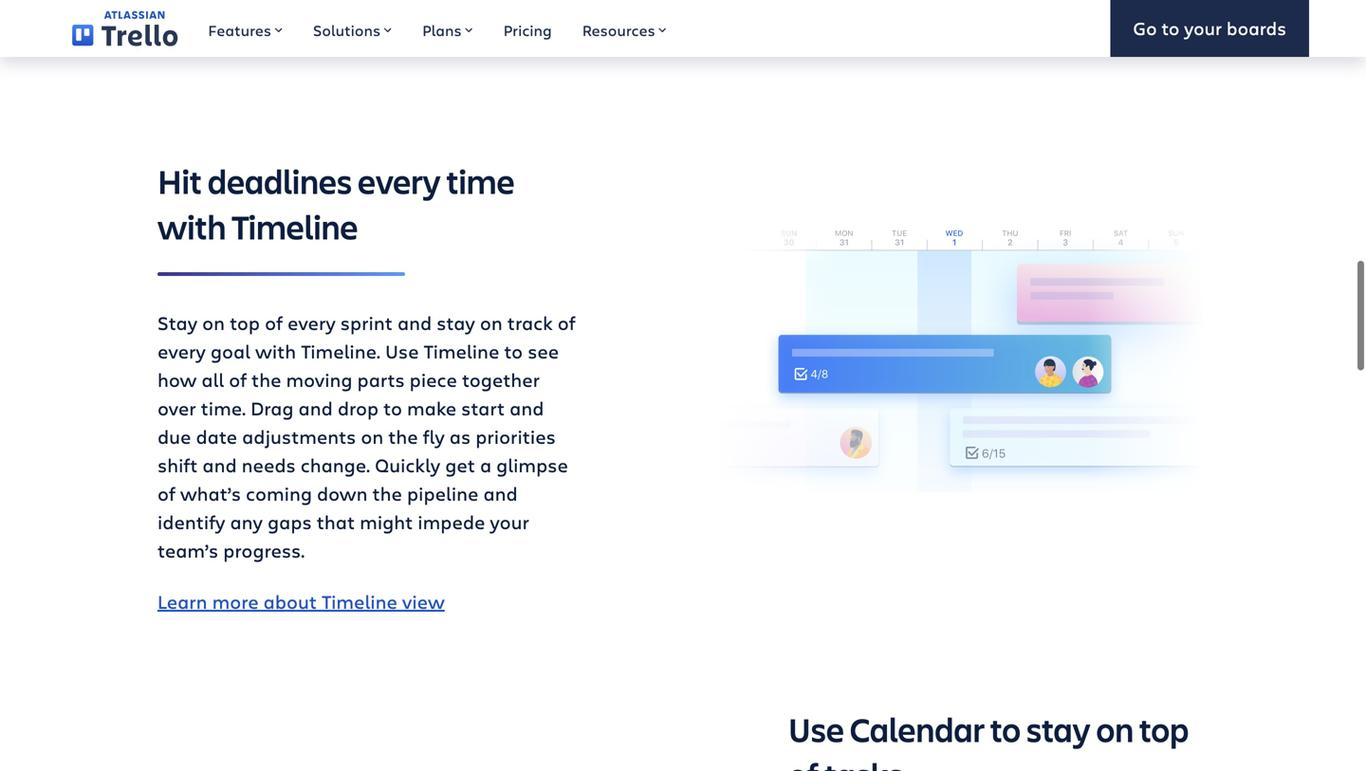 Task type: locate. For each thing, give the bounding box(es) containing it.
0 horizontal spatial use
[[385, 340, 419, 366]]

priorities
[[476, 426, 556, 451]]

with right goal
[[255, 340, 296, 366]]

on
[[202, 312, 225, 337], [480, 312, 503, 337], [361, 426, 384, 451], [1097, 709, 1134, 754]]

0 vertical spatial the
[[252, 369, 281, 394]]

every up timeline.
[[288, 312, 336, 337]]

every down stay
[[158, 340, 206, 366]]

solutions
[[313, 20, 381, 40]]

to down parts
[[384, 397, 402, 423]]

2 horizontal spatial every
[[358, 160, 441, 205]]

with down hit
[[158, 206, 226, 251]]

impede
[[418, 511, 485, 537]]

down
[[317, 483, 368, 508]]

and
[[398, 312, 432, 337], [299, 397, 333, 423], [510, 397, 544, 423], [203, 454, 237, 480], [483, 483, 518, 508]]

date
[[196, 426, 237, 451]]

0 horizontal spatial with
[[158, 206, 226, 251]]

use
[[385, 340, 419, 366], [789, 709, 845, 754]]

calendar
[[850, 709, 985, 754]]

timeline down deadlines
[[232, 206, 358, 251]]

time.
[[201, 397, 246, 423]]

1 vertical spatial stay
[[1027, 709, 1091, 754]]

use inside use calendar to stay on top of tasks
[[789, 709, 845, 754]]

1 horizontal spatial top
[[1140, 709, 1189, 754]]

timeline inside stay on top of every sprint and stay on track of every goal with timeline. use timeline to see how all of the moving parts piece together over time. drag and drop to make start and due date adjustments on the fly as priorities shift and needs change. quickly get a glimpse of what's coming down the pipeline and identify any gaps that might impede your team's progress.
[[424, 340, 500, 366]]

together
[[462, 369, 540, 394]]

0 vertical spatial top
[[230, 312, 260, 337]]

1 vertical spatial use
[[789, 709, 845, 754]]

drag
[[251, 397, 294, 423]]

1 vertical spatial with
[[255, 340, 296, 366]]

learn more about timeline view link
[[158, 591, 445, 616]]

1 horizontal spatial stay
[[1027, 709, 1091, 754]]

1 vertical spatial every
[[288, 312, 336, 337]]

stay
[[437, 312, 475, 337], [1027, 709, 1091, 754]]

0 horizontal spatial stay
[[437, 312, 475, 337]]

sprint
[[341, 312, 393, 337]]

every
[[358, 160, 441, 205], [288, 312, 336, 337], [158, 340, 206, 366]]

timeline.
[[301, 340, 380, 366]]

the up drag at the left bottom of the page
[[252, 369, 281, 394]]

2 vertical spatial timeline
[[322, 591, 398, 616]]

1 vertical spatial your
[[490, 511, 529, 537]]

learn more about timeline view
[[158, 591, 445, 616]]

to
[[1162, 16, 1180, 40], [504, 340, 523, 366], [384, 397, 402, 423], [991, 709, 1021, 754]]

use up tasks
[[789, 709, 845, 754]]

1 horizontal spatial with
[[255, 340, 296, 366]]

go
[[1134, 16, 1157, 40]]

timeline up piece
[[424, 340, 500, 366]]

1 horizontal spatial use
[[789, 709, 845, 754]]

as
[[450, 426, 471, 451]]

hit
[[158, 160, 202, 205]]

0 vertical spatial your
[[1185, 16, 1223, 40]]

with inside stay on top of every sprint and stay on track of every goal with timeline. use timeline to see how all of the moving parts piece together over time. drag and drop to make start and due date adjustments on the fly as priorities shift and needs change. quickly get a glimpse of what's coming down the pipeline and identify any gaps that might impede your team's progress.
[[255, 340, 296, 366]]

hit deadlines every time with timeline
[[158, 160, 515, 251]]

every left time on the top left
[[358, 160, 441, 205]]

0 horizontal spatial top
[[230, 312, 260, 337]]

and up priorities
[[510, 397, 544, 423]]

see
[[528, 340, 559, 366]]

track
[[508, 312, 553, 337]]

needs
[[242, 454, 296, 480]]

timeline left view
[[322, 591, 398, 616]]

0 vertical spatial with
[[158, 206, 226, 251]]

1 vertical spatial top
[[1140, 709, 1189, 754]]

of left tasks
[[789, 754, 819, 772]]

to right calendar
[[991, 709, 1021, 754]]

team's
[[158, 539, 218, 565]]

of right the all
[[229, 369, 247, 394]]

your left "boards"
[[1185, 16, 1223, 40]]

timeline
[[232, 206, 358, 251], [424, 340, 500, 366], [322, 591, 398, 616]]

0 vertical spatial use
[[385, 340, 419, 366]]

change.
[[301, 454, 370, 480]]

use inside stay on top of every sprint and stay on track of every goal with timeline. use timeline to see how all of the moving parts piece together over time. drag and drop to make start and due date adjustments on the fly as priorities shift and needs change. quickly get a glimpse of what's coming down the pipeline and identify any gaps that might impede your team's progress.
[[385, 340, 419, 366]]

top
[[230, 312, 260, 337], [1140, 709, 1189, 754]]

your inside stay on top of every sprint and stay on track of every goal with timeline. use timeline to see how all of the moving parts piece together over time. drag and drop to make start and due date adjustments on the fly as priorities shift and needs change. quickly get a glimpse of what's coming down the pipeline and identify any gaps that might impede your team's progress.
[[490, 511, 529, 537]]

2 vertical spatial the
[[373, 483, 402, 508]]

gradient bar image
[[158, 274, 405, 278]]

to inside use calendar to stay on top of tasks
[[991, 709, 1021, 754]]

1 vertical spatial timeline
[[424, 340, 500, 366]]

over
[[158, 397, 196, 423]]

use up parts
[[385, 340, 419, 366]]

1 horizontal spatial your
[[1185, 16, 1223, 40]]

your
[[1185, 16, 1223, 40], [490, 511, 529, 537]]

resources
[[582, 20, 656, 40]]

progress.
[[223, 539, 305, 565]]

0 vertical spatial timeline
[[232, 206, 358, 251]]

go to your boards
[[1134, 16, 1287, 40]]

features button
[[193, 0, 298, 57]]

stay inside stay on top of every sprint and stay on track of every goal with timeline. use timeline to see how all of the moving parts piece together over time. drag and drop to make start and due date adjustments on the fly as priorities shift and needs change. quickly get a glimpse of what's coming down the pipeline and identify any gaps that might impede your team's progress.
[[437, 312, 475, 337]]

pipeline
[[407, 483, 479, 508]]

on inside use calendar to stay on top of tasks
[[1097, 709, 1134, 754]]

and right the sprint
[[398, 312, 432, 337]]

stay on top of every sprint and stay on track of every goal with timeline. use timeline to see how all of the moving parts piece together over time. drag and drop to make start and due date adjustments on the fly as priorities shift and needs change. quickly get a glimpse of what's coming down the pipeline and identify any gaps that might impede your team's progress.
[[158, 312, 576, 565]]

the up might
[[373, 483, 402, 508]]

1 horizontal spatial every
[[288, 312, 336, 337]]

quickly
[[375, 454, 441, 480]]

and down the a
[[483, 483, 518, 508]]

the
[[252, 369, 281, 394], [388, 426, 418, 451], [373, 483, 402, 508]]

2 vertical spatial every
[[158, 340, 206, 366]]

a
[[480, 454, 492, 480]]

0 vertical spatial stay
[[437, 312, 475, 337]]

glimpse
[[497, 454, 568, 480]]

0 vertical spatial every
[[358, 160, 441, 205]]

go to your boards link
[[1111, 0, 1310, 57]]

gaps
[[268, 511, 312, 537]]

stay
[[158, 312, 198, 337]]

every inside the hit deadlines every time with timeline
[[358, 160, 441, 205]]

with
[[158, 206, 226, 251], [255, 340, 296, 366]]

identify
[[158, 511, 225, 537]]

of down gradient bar image
[[265, 312, 283, 337]]

your right impede at the left bottom of the page
[[490, 511, 529, 537]]

moving
[[286, 369, 353, 394]]

stay inside use calendar to stay on top of tasks
[[1027, 709, 1091, 754]]

of
[[265, 312, 283, 337], [558, 312, 576, 337], [229, 369, 247, 394], [158, 483, 175, 508], [789, 754, 819, 772]]

tasks
[[825, 754, 904, 772]]

plans
[[422, 20, 462, 40]]

how
[[158, 369, 197, 394]]

the up quickly
[[388, 426, 418, 451]]

0 horizontal spatial your
[[490, 511, 529, 537]]



Task type: describe. For each thing, give the bounding box(es) containing it.
boards
[[1227, 16, 1287, 40]]

use calendar to stay on top of tasks
[[789, 709, 1189, 772]]

to right go
[[1162, 16, 1180, 40]]

coming
[[246, 483, 312, 508]]

pricing link
[[488, 0, 567, 57]]

goal
[[211, 340, 251, 366]]

piece
[[410, 369, 457, 394]]

with inside the hit deadlines every time with timeline
[[158, 206, 226, 251]]

0 horizontal spatial every
[[158, 340, 206, 366]]

atlassian trello image
[[72, 11, 178, 46]]

of down shift
[[158, 483, 175, 508]]

fly
[[423, 426, 445, 451]]

top inside use calendar to stay on top of tasks
[[1140, 709, 1189, 754]]

might
[[360, 511, 413, 537]]

and down moving
[[299, 397, 333, 423]]

shift
[[158, 454, 198, 480]]

features
[[208, 20, 271, 40]]

timeline inside the hit deadlines every time with timeline
[[232, 206, 358, 251]]

due
[[158, 426, 191, 451]]

about
[[263, 591, 317, 616]]

solutions button
[[298, 0, 407, 57]]

make
[[407, 397, 457, 423]]

parts
[[357, 369, 405, 394]]

drop
[[338, 397, 379, 423]]

start
[[461, 397, 505, 423]]

adjustments
[[242, 426, 356, 451]]

plans button
[[407, 0, 488, 57]]

get
[[445, 454, 475, 480]]

of right track
[[558, 312, 576, 337]]

more
[[212, 591, 259, 616]]

of inside use calendar to stay on top of tasks
[[789, 754, 819, 772]]

what's
[[180, 483, 241, 508]]

time
[[447, 160, 515, 205]]

resources button
[[567, 0, 682, 57]]

learn
[[158, 591, 207, 616]]

1 vertical spatial the
[[388, 426, 418, 451]]

that
[[317, 511, 355, 537]]

highlighted trello card spanning two days in a timeline view. image
[[699, 207, 1209, 495]]

view
[[402, 591, 445, 616]]

deadlines
[[208, 160, 352, 205]]

pricing
[[504, 20, 552, 40]]

and down "date"
[[203, 454, 237, 480]]

top inside stay on top of every sprint and stay on track of every goal with timeline. use timeline to see how all of the moving parts piece together over time. drag and drop to make start and due date adjustments on the fly as priorities shift and needs change. quickly get a glimpse of what's coming down the pipeline and identify any gaps that might impede your team's progress.
[[230, 312, 260, 337]]

to left see
[[504, 340, 523, 366]]

any
[[230, 511, 263, 537]]

all
[[202, 369, 224, 394]]



Task type: vqa. For each thing, say whether or not it's contained in the screenshot.
stay to the right
yes



